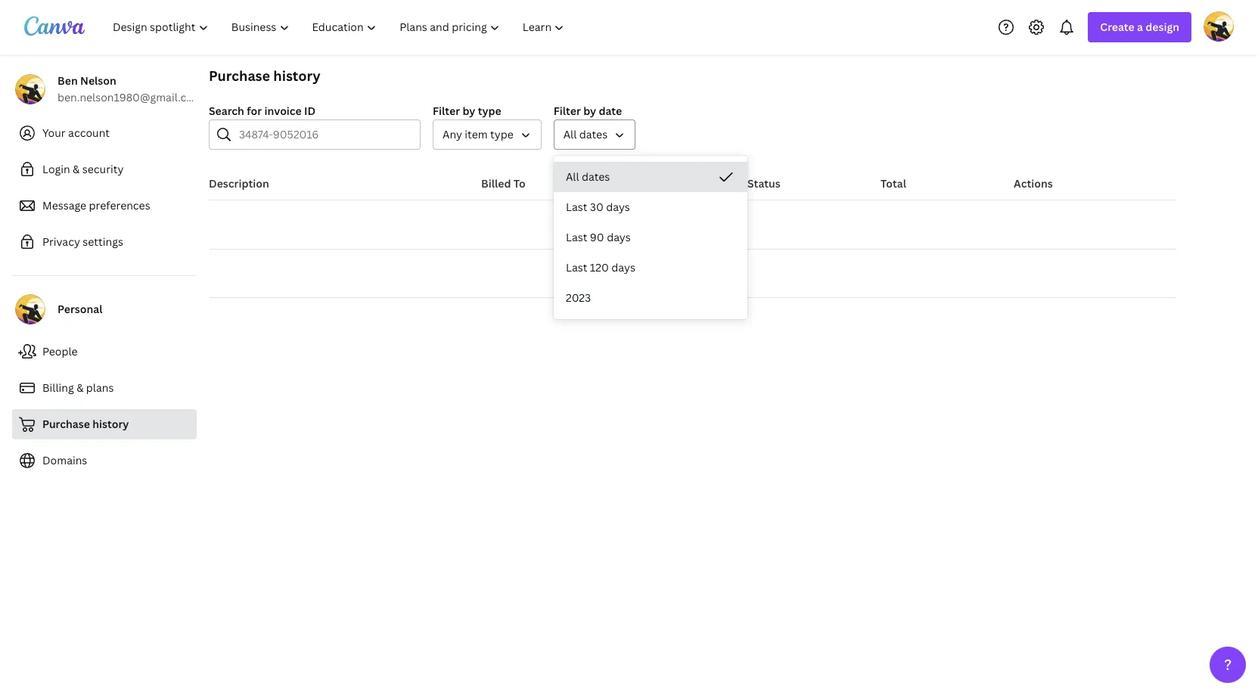 Task type: vqa. For each thing, say whether or not it's contained in the screenshot.
Magic Eraser
no



Task type: describe. For each thing, give the bounding box(es) containing it.
item
[[465, 127, 488, 142]]

0 vertical spatial all dates
[[564, 127, 608, 142]]

0 vertical spatial purchase history
[[209, 67, 321, 85]]

last 120 days button
[[554, 253, 748, 283]]

by for type
[[463, 104, 476, 118]]

login
[[42, 162, 70, 176]]

& for login
[[73, 162, 80, 176]]

by for date
[[584, 104, 597, 118]]

your account
[[42, 126, 110, 140]]

last 120 days option
[[554, 253, 748, 283]]

last 30 days
[[566, 200, 630, 214]]

nelson
[[80, 73, 116, 88]]

actions
[[1014, 176, 1054, 191]]

settings
[[83, 235, 123, 249]]

personal
[[58, 302, 103, 316]]

last for last 120 days
[[566, 260, 588, 275]]

all dates button
[[554, 162, 748, 192]]

people
[[42, 344, 78, 359]]

billing
[[42, 381, 74, 395]]

security
[[82, 162, 124, 176]]

search
[[209, 104, 244, 118]]

filter for filter by type
[[433, 104, 460, 118]]

type for filter by type
[[478, 104, 502, 118]]

1 horizontal spatial purchase
[[209, 67, 270, 85]]

filter by date
[[554, 104, 622, 118]]

billing & plans link
[[12, 373, 197, 403]]

all dates option
[[554, 162, 748, 192]]

last 30 days option
[[554, 192, 748, 223]]

account
[[68, 126, 110, 140]]

message
[[42, 198, 86, 213]]

last for last 90 days
[[566, 230, 588, 245]]

your account link
[[12, 118, 197, 148]]

ben.nelson1980@gmail.com
[[58, 90, 203, 104]]

message preferences link
[[12, 191, 197, 221]]

& for billing
[[77, 381, 84, 395]]

filter by type
[[433, 104, 502, 118]]

type for any item type
[[491, 127, 514, 142]]

dates inside all dates button
[[580, 127, 608, 142]]

id
[[304, 104, 316, 118]]

90
[[590, 230, 605, 245]]

login & security
[[42, 162, 124, 176]]

last 120 days
[[566, 260, 636, 275]]

list box containing all dates
[[554, 162, 748, 313]]

0 vertical spatial history
[[274, 67, 321, 85]]

description
[[209, 176, 269, 191]]

0 horizontal spatial purchase
[[42, 417, 90, 431]]

search for invoice id
[[209, 104, 316, 118]]

last 90 days option
[[554, 223, 748, 253]]



Task type: locate. For each thing, give the bounding box(es) containing it.
0 horizontal spatial filter
[[433, 104, 460, 118]]

purchase
[[209, 67, 270, 85], [42, 417, 90, 431]]

3 last from the top
[[566, 260, 588, 275]]

30
[[590, 200, 604, 214]]

created
[[615, 176, 656, 191]]

create a design
[[1101, 20, 1180, 34]]

a
[[1138, 20, 1144, 34]]

1 vertical spatial days
[[607, 230, 631, 245]]

privacy
[[42, 235, 80, 249]]

filter
[[433, 104, 460, 118], [554, 104, 581, 118]]

created on
[[615, 176, 673, 191]]

2 filter from the left
[[554, 104, 581, 118]]

date
[[599, 104, 622, 118]]

0 vertical spatial all
[[564, 127, 577, 142]]

0 horizontal spatial by
[[463, 104, 476, 118]]

1 horizontal spatial by
[[584, 104, 597, 118]]

days inside last 30 days button
[[607, 200, 630, 214]]

&
[[73, 162, 80, 176], [77, 381, 84, 395]]

design
[[1146, 20, 1180, 34]]

days inside last 120 days button
[[612, 260, 636, 275]]

history
[[274, 67, 321, 85], [93, 417, 129, 431]]

message preferences
[[42, 198, 150, 213]]

to
[[514, 176, 526, 191]]

dates inside the all dates button
[[582, 170, 610, 184]]

dates down filter by date
[[580, 127, 608, 142]]

type up any item type button
[[478, 104, 502, 118]]

2023
[[566, 291, 591, 305]]

1 vertical spatial all
[[566, 170, 580, 184]]

list box
[[554, 162, 748, 313]]

days for last 90 days
[[607, 230, 631, 245]]

last left 120 at top left
[[566, 260, 588, 275]]

dates
[[580, 127, 608, 142], [582, 170, 610, 184]]

1 vertical spatial dates
[[582, 170, 610, 184]]

invoice
[[265, 104, 302, 118]]

& inside login & security link
[[73, 162, 80, 176]]

ben nelson image
[[1204, 11, 1235, 41]]

0 horizontal spatial history
[[93, 417, 129, 431]]

type inside button
[[491, 127, 514, 142]]

any
[[443, 127, 462, 142]]

1 vertical spatial &
[[77, 381, 84, 395]]

1 by from the left
[[463, 104, 476, 118]]

billed to
[[481, 176, 526, 191]]

any item type
[[443, 127, 514, 142]]

& left plans
[[77, 381, 84, 395]]

1 horizontal spatial history
[[274, 67, 321, 85]]

type
[[478, 104, 502, 118], [491, 127, 514, 142]]

purchase history link
[[12, 410, 197, 440]]

Search for invoice ID text field
[[239, 120, 411, 149]]

purchase up domains
[[42, 417, 90, 431]]

history down billing & plans link
[[93, 417, 129, 431]]

domains link
[[12, 446, 197, 476]]

2 last from the top
[[566, 230, 588, 245]]

0 vertical spatial type
[[478, 104, 502, 118]]

120
[[590, 260, 609, 275]]

& inside billing & plans link
[[77, 381, 84, 395]]

all up last 30 days
[[566, 170, 580, 184]]

last left 90
[[566, 230, 588, 245]]

days for last 30 days
[[607, 200, 630, 214]]

1 horizontal spatial filter
[[554, 104, 581, 118]]

purchase up search on the left of the page
[[209, 67, 270, 85]]

type right 'item'
[[491, 127, 514, 142]]

0 vertical spatial days
[[607, 200, 630, 214]]

top level navigation element
[[103, 12, 578, 42]]

days right '30'
[[607, 200, 630, 214]]

all dates up '30'
[[566, 170, 610, 184]]

all inside option
[[566, 170, 580, 184]]

purchase history down billing & plans
[[42, 417, 129, 431]]

login & security link
[[12, 154, 197, 185]]

billing & plans
[[42, 381, 114, 395]]

all
[[564, 127, 577, 142], [566, 170, 580, 184]]

Any item type button
[[433, 120, 542, 150]]

plans
[[86, 381, 114, 395]]

filter up all dates button
[[554, 104, 581, 118]]

days right 120 at top left
[[612, 260, 636, 275]]

last for last 30 days
[[566, 200, 588, 214]]

last
[[566, 200, 588, 214], [566, 230, 588, 245], [566, 260, 588, 275]]

last 90 days button
[[554, 223, 748, 253]]

privacy settings
[[42, 235, 123, 249]]

dates up '30'
[[582, 170, 610, 184]]

all down filter by date
[[564, 127, 577, 142]]

last left '30'
[[566, 200, 588, 214]]

1 filter from the left
[[433, 104, 460, 118]]

1 vertical spatial purchase history
[[42, 417, 129, 431]]

by
[[463, 104, 476, 118], [584, 104, 597, 118]]

ben nelson ben.nelson1980@gmail.com
[[58, 73, 203, 104]]

for
[[247, 104, 262, 118]]

1 last from the top
[[566, 200, 588, 214]]

& right login
[[73, 162, 80, 176]]

0 vertical spatial &
[[73, 162, 80, 176]]

0 vertical spatial purchase
[[209, 67, 270, 85]]

history up id
[[274, 67, 321, 85]]

filter up any on the top of the page
[[433, 104, 460, 118]]

2 by from the left
[[584, 104, 597, 118]]

0 horizontal spatial purchase history
[[42, 417, 129, 431]]

1 vertical spatial all dates
[[566, 170, 610, 184]]

billed
[[481, 176, 511, 191]]

domains
[[42, 453, 87, 468]]

your
[[42, 126, 66, 140]]

days for last 120 days
[[612, 260, 636, 275]]

all dates down filter by date
[[564, 127, 608, 142]]

by left the date
[[584, 104, 597, 118]]

privacy settings link
[[12, 227, 197, 257]]

2 vertical spatial last
[[566, 260, 588, 275]]

create
[[1101, 20, 1135, 34]]

2023 option
[[554, 283, 748, 313]]

last inside button
[[566, 260, 588, 275]]

create a design button
[[1089, 12, 1192, 42]]

total
[[881, 176, 907, 191]]

purchase history
[[209, 67, 321, 85], [42, 417, 129, 431]]

days inside the last 90 days button
[[607, 230, 631, 245]]

1 vertical spatial last
[[566, 230, 588, 245]]

all dates
[[564, 127, 608, 142], [566, 170, 610, 184]]

last 30 days button
[[554, 192, 748, 223]]

ben
[[58, 73, 78, 88]]

1 vertical spatial history
[[93, 417, 129, 431]]

1 vertical spatial purchase
[[42, 417, 90, 431]]

on
[[658, 176, 673, 191]]

people link
[[12, 337, 197, 367]]

status
[[748, 176, 781, 191]]

All dates button
[[554, 120, 636, 150]]

by up 'item'
[[463, 104, 476, 118]]

1 vertical spatial type
[[491, 127, 514, 142]]

preferences
[[89, 198, 150, 213]]

purchase history up "search for invoice id"
[[209, 67, 321, 85]]

1 horizontal spatial purchase history
[[209, 67, 321, 85]]

0 vertical spatial last
[[566, 200, 588, 214]]

2023 button
[[554, 283, 748, 313]]

filter for filter by date
[[554, 104, 581, 118]]

0 vertical spatial dates
[[580, 127, 608, 142]]

days right 90
[[607, 230, 631, 245]]

all dates inside option
[[566, 170, 610, 184]]

last 90 days
[[566, 230, 631, 245]]

2 vertical spatial days
[[612, 260, 636, 275]]

days
[[607, 200, 630, 214], [607, 230, 631, 245], [612, 260, 636, 275]]



